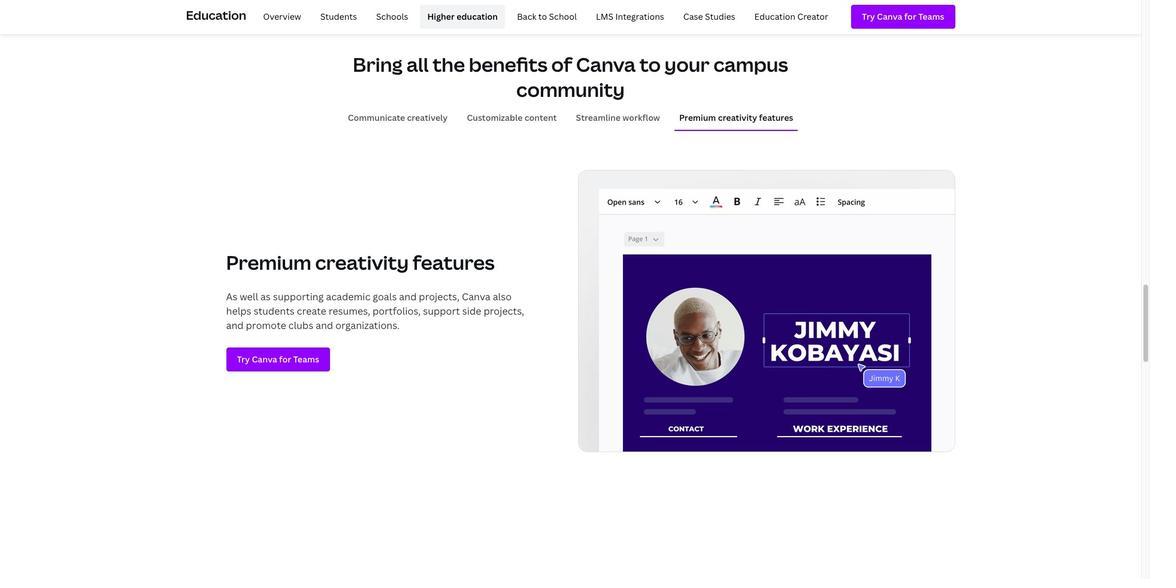 Task type: vqa. For each thing, say whether or not it's contained in the screenshot.
Create a team BUTTON
no



Task type: describe. For each thing, give the bounding box(es) containing it.
also
[[493, 290, 512, 304]]

streamline workflow button
[[571, 107, 665, 130]]

promote
[[246, 319, 286, 332]]

clubs
[[288, 319, 313, 332]]

overview
[[263, 11, 301, 22]]

case
[[683, 11, 703, 22]]

education element
[[186, 0, 955, 34]]

helps
[[226, 305, 251, 318]]

of
[[551, 52, 572, 77]]

bring
[[353, 52, 403, 77]]

lms integrations link
[[589, 5, 671, 29]]

students
[[254, 305, 295, 318]]

as well as supporting academic goals and projects, canva also helps students create resumes, portfolios, support side projects, and promote clubs and organizations.
[[226, 290, 524, 332]]

premium creativity features button
[[674, 107, 798, 130]]

students
[[320, 11, 357, 22]]

0 horizontal spatial and
[[226, 319, 244, 332]]

higher education link
[[420, 5, 505, 29]]

communicate creatively
[[348, 112, 448, 124]]

back
[[517, 11, 536, 22]]

creator
[[798, 11, 828, 22]]

streamline workflow
[[576, 112, 660, 124]]

1 vertical spatial features
[[413, 250, 495, 275]]

school
[[549, 11, 577, 22]]

overview link
[[256, 5, 308, 29]]

education creator link
[[747, 5, 836, 29]]

create
[[297, 305, 326, 318]]

premium creativity features inside premium creativity features button
[[679, 112, 793, 124]]

side
[[462, 305, 481, 318]]

education for education creator
[[755, 11, 795, 22]]

schools
[[376, 11, 408, 22]]

presentation template image
[[578, 170, 955, 453]]

portfolios,
[[373, 305, 421, 318]]

customizable
[[467, 112, 523, 124]]

community
[[516, 77, 625, 102]]

lms integrations
[[596, 11, 664, 22]]

supporting
[[273, 290, 324, 304]]

to inside bring all the benefits of canva to your campus community
[[640, 52, 661, 77]]

creatively
[[407, 112, 448, 124]]

communicate creatively button
[[343, 107, 452, 130]]

1 horizontal spatial and
[[316, 319, 333, 332]]

higher
[[427, 11, 455, 22]]

0 horizontal spatial premium
[[226, 250, 311, 275]]

canva inside as well as supporting academic goals and projects, canva also helps students create resumes, portfolios, support side projects, and promote clubs and organizations.
[[462, 290, 490, 304]]

to inside 'menu bar'
[[538, 11, 547, 22]]

features inside button
[[759, 112, 793, 124]]

bring all the benefits of canva to your campus community
[[353, 52, 788, 102]]

students link
[[313, 5, 364, 29]]

organizations.
[[335, 319, 400, 332]]



Task type: locate. For each thing, give the bounding box(es) containing it.
goals
[[373, 290, 397, 304]]

creativity up the academic
[[315, 250, 409, 275]]

education inside 'link'
[[755, 11, 795, 22]]

well
[[240, 290, 258, 304]]

creativity down campus
[[718, 112, 757, 124]]

canva inside bring all the benefits of canva to your campus community
[[576, 52, 636, 77]]

premium creativity features
[[679, 112, 793, 124], [226, 250, 495, 275]]

all
[[407, 52, 429, 77]]

features down campus
[[759, 112, 793, 124]]

schools link
[[369, 5, 415, 29]]

projects, down also
[[484, 305, 524, 318]]

to right back
[[538, 11, 547, 22]]

1 horizontal spatial canva
[[576, 52, 636, 77]]

education for education
[[186, 7, 246, 23]]

1 horizontal spatial premium
[[679, 112, 716, 124]]

your
[[665, 52, 710, 77]]

and down create
[[316, 319, 333, 332]]

to left your
[[640, 52, 661, 77]]

0 vertical spatial features
[[759, 112, 793, 124]]

academic
[[326, 290, 370, 304]]

support
[[423, 305, 460, 318]]

as
[[260, 290, 271, 304]]

1 vertical spatial creativity
[[315, 250, 409, 275]]

1 horizontal spatial to
[[640, 52, 661, 77]]

1 vertical spatial projects,
[[484, 305, 524, 318]]

back to school link
[[510, 5, 584, 29]]

to
[[538, 11, 547, 22], [640, 52, 661, 77]]

0 horizontal spatial projects,
[[419, 290, 459, 304]]

education
[[457, 11, 498, 22]]

resumes,
[[329, 305, 370, 318]]

case studies
[[683, 11, 735, 22]]

1 horizontal spatial projects,
[[484, 305, 524, 318]]

canva up side
[[462, 290, 490, 304]]

premium
[[679, 112, 716, 124], [226, 250, 311, 275]]

projects, up support
[[419, 290, 459, 304]]

benefits
[[469, 52, 548, 77]]

and up portfolios,
[[399, 290, 417, 304]]

1 vertical spatial to
[[640, 52, 661, 77]]

0 horizontal spatial education
[[186, 7, 246, 23]]

0 horizontal spatial creativity
[[315, 250, 409, 275]]

0 vertical spatial to
[[538, 11, 547, 22]]

premium up as
[[226, 250, 311, 275]]

0 horizontal spatial premium creativity features
[[226, 250, 495, 275]]

studies
[[705, 11, 735, 22]]

case studies link
[[676, 5, 743, 29]]

1 horizontal spatial features
[[759, 112, 793, 124]]

the
[[433, 52, 465, 77]]

menu bar inside education element
[[251, 5, 836, 29]]

0 vertical spatial canva
[[576, 52, 636, 77]]

0 horizontal spatial features
[[413, 250, 495, 275]]

features up support
[[413, 250, 495, 275]]

1 horizontal spatial creativity
[[718, 112, 757, 124]]

back to school
[[517, 11, 577, 22]]

premium creativity features down campus
[[679, 112, 793, 124]]

projects,
[[419, 290, 459, 304], [484, 305, 524, 318]]

education
[[186, 7, 246, 23], [755, 11, 795, 22]]

customizable content button
[[462, 107, 562, 130]]

as
[[226, 290, 237, 304]]

1 vertical spatial canva
[[462, 290, 490, 304]]

creativity
[[718, 112, 757, 124], [315, 250, 409, 275]]

premium creativity features up the academic
[[226, 250, 495, 275]]

customizable content
[[467, 112, 557, 124]]

streamline
[[576, 112, 621, 124]]

1 horizontal spatial premium creativity features
[[679, 112, 793, 124]]

canva right of
[[576, 52, 636, 77]]

menu bar containing overview
[[251, 5, 836, 29]]

communicate
[[348, 112, 405, 124]]

0 horizontal spatial canva
[[462, 290, 490, 304]]

creativity inside premium creativity features button
[[718, 112, 757, 124]]

premium down your
[[679, 112, 716, 124]]

content
[[525, 112, 557, 124]]

and down helps
[[226, 319, 244, 332]]

features
[[759, 112, 793, 124], [413, 250, 495, 275]]

workflow
[[623, 112, 660, 124]]

canva
[[576, 52, 636, 77], [462, 290, 490, 304]]

integrations
[[615, 11, 664, 22]]

1 vertical spatial premium creativity features
[[226, 250, 495, 275]]

premium inside button
[[679, 112, 716, 124]]

2 horizontal spatial and
[[399, 290, 417, 304]]

0 vertical spatial premium creativity features
[[679, 112, 793, 124]]

0 vertical spatial projects,
[[419, 290, 459, 304]]

lms
[[596, 11, 613, 22]]

0 vertical spatial creativity
[[718, 112, 757, 124]]

and
[[399, 290, 417, 304], [226, 319, 244, 332], [316, 319, 333, 332]]

1 vertical spatial premium
[[226, 250, 311, 275]]

0 horizontal spatial to
[[538, 11, 547, 22]]

education creator
[[755, 11, 828, 22]]

higher education
[[427, 11, 498, 22]]

menu bar
[[251, 5, 836, 29]]

0 vertical spatial premium
[[679, 112, 716, 124]]

1 horizontal spatial education
[[755, 11, 795, 22]]

campus
[[714, 52, 788, 77]]



